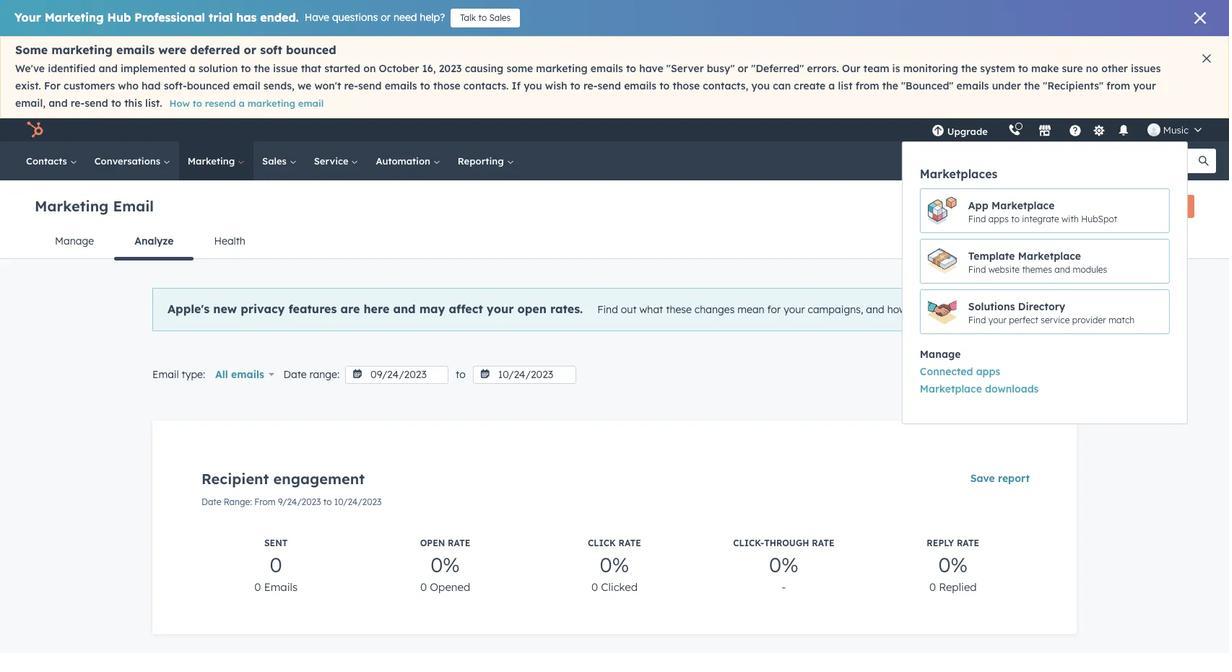 Task type: locate. For each thing, give the bounding box(es) containing it.
is right team
[[892, 62, 900, 75]]

to inside the 'app marketplace find apps to integrate with hubspot'
[[1011, 214, 1020, 224]]

0 for 0 clicked
[[591, 581, 598, 594]]

this
[[124, 97, 142, 110]]

1 horizontal spatial how
[[916, 400, 938, 413]]

hubspot link
[[17, 121, 54, 139]]

template
[[968, 250, 1015, 263]]

3 rate from the left
[[812, 538, 835, 549]]

marketing left hub
[[45, 10, 104, 25]]

how for how the % change is calculated
[[916, 400, 938, 413]]

marketing down sends, at the top left of the page
[[247, 97, 295, 109]]

template marketplace find website themes and modules
[[968, 250, 1107, 275]]

2 horizontal spatial email
[[1160, 201, 1182, 212]]

:
[[250, 497, 252, 508]]

a right 'resend'
[[239, 97, 245, 109]]

sales link
[[254, 142, 305, 181]]

automation
[[376, 155, 433, 167]]

how
[[169, 97, 190, 109], [916, 400, 938, 413]]

menu item
[[998, 118, 1001, 142]]

2 horizontal spatial you
[[910, 303, 927, 316]]

apps inside manage connected apps marketplace downloads
[[976, 365, 1000, 378]]

1 vertical spatial manage
[[920, 348, 961, 361]]

1 horizontal spatial here
[[990, 303, 1013, 316]]

re- down started
[[344, 79, 358, 92]]

bounced up "that" in the top left of the page
[[286, 43, 336, 57]]

1 vertical spatial apps
[[976, 365, 1000, 378]]

0 horizontal spatial how
[[169, 97, 190, 109]]

1 vertical spatial marketplace
[[1018, 250, 1081, 263]]

can left the prepare
[[930, 303, 947, 316]]

marketing
[[45, 10, 104, 25], [188, 155, 238, 167], [35, 197, 109, 215]]

rate for 0 replied
[[957, 538, 979, 549]]

find down "template"
[[968, 264, 986, 275]]

2 vertical spatial email
[[1160, 201, 1182, 212]]

changes
[[695, 303, 735, 316]]

marketing for marketing email
[[35, 197, 109, 215]]

and down for on the left top of page
[[48, 97, 68, 110]]

the left system
[[961, 62, 977, 75]]

0% inside 'open rate 0% 0 opened'
[[431, 552, 460, 578]]

and right themes
[[1055, 264, 1070, 275]]

started
[[324, 62, 360, 75]]

2 vertical spatial marketing
[[247, 97, 295, 109]]

settings image
[[1093, 125, 1106, 138]]

0 horizontal spatial bounced
[[187, 79, 230, 92]]

1 horizontal spatial sales
[[489, 12, 511, 23]]

how left %
[[916, 400, 938, 413]]

0 vertical spatial date
[[284, 368, 307, 381]]

2 0% from the left
[[600, 552, 629, 578]]

marketing email
[[35, 197, 154, 215]]

has
[[236, 10, 257, 25]]

can down "deferred"
[[773, 79, 791, 92]]

2 vertical spatial marketplace
[[920, 383, 982, 396]]

0 vertical spatial can
[[773, 79, 791, 92]]

were
[[158, 43, 186, 57]]

1 those from the left
[[433, 79, 461, 92]]

to left have
[[626, 62, 636, 75]]

apps up marketplace downloads link at right
[[976, 365, 1000, 378]]

reply rate 0% 0 replied
[[927, 538, 979, 594]]

date for date range : from 9/24/2023 to 10/24/2023
[[201, 497, 221, 508]]

0% up opened
[[431, 552, 460, 578]]

0 horizontal spatial marketing
[[51, 43, 113, 57]]

date
[[284, 368, 307, 381], [201, 497, 221, 508]]

rate right through
[[812, 538, 835, 549]]

analyze
[[134, 235, 174, 248]]

can
[[773, 79, 791, 92], [930, 303, 947, 316]]

2023
[[439, 62, 462, 75]]

0 inside click rate 0% 0 clicked
[[591, 581, 598, 594]]

send right wish
[[598, 79, 621, 92]]

how the % change is calculated button
[[916, 398, 1077, 415]]

modules
[[1073, 264, 1107, 275]]

how inside button
[[916, 400, 938, 413]]

0 vertical spatial sales
[[489, 12, 511, 23]]

here right the prepare
[[990, 303, 1013, 316]]

health button
[[194, 224, 266, 259]]

the down team
[[882, 79, 898, 92]]

open
[[420, 538, 445, 549]]

4 rate from the left
[[957, 538, 979, 549]]

marketing up manage button
[[35, 197, 109, 215]]

is
[[892, 62, 900, 75], [1013, 400, 1021, 413]]

email right "create"
[[1160, 201, 1182, 212]]

or inside we've identified and implemented a solution to the issue that started on october 16, 2023 causing some marketing emails to have "server busy" or "deferred" errors. our team is monitoring the system to make sure no other issues exist. for customers who had soft-bounced email sends, we won't re-send emails to those contacts. if you wish to re-send emails to those contacts, you can create a list from the "bounced" emails under the "recipients" from your email, and re-send to this list.
[[738, 62, 748, 75]]

0 vertical spatial how
[[169, 97, 190, 109]]

you
[[524, 79, 542, 92], [751, 79, 770, 92], [910, 303, 927, 316]]

from down other
[[1107, 79, 1130, 92]]

re- right wish
[[583, 79, 598, 92]]

0 vertical spatial email
[[113, 197, 154, 215]]

email up how to resend a marketing email
[[233, 79, 260, 92]]

reporting link
[[449, 142, 522, 181]]

click-
[[733, 538, 764, 549]]

apple's new privacy features are here and may affect your open rates.
[[168, 302, 583, 316]]

email down we
[[298, 97, 324, 109]]

find inside the 'app marketplace find apps to integrate with hubspot'
[[968, 214, 986, 224]]

date left range:
[[284, 368, 307, 381]]

apps down app
[[988, 214, 1009, 224]]

mm/dd/yyyy text field down apple's new privacy features are here and may affect your open rates. in the top left of the page
[[345, 366, 449, 384]]

0 horizontal spatial from
[[856, 79, 879, 92]]

1 horizontal spatial those
[[673, 79, 700, 92]]

all emails
[[215, 368, 264, 381]]

marketplace up themes
[[1018, 250, 1081, 263]]

1 horizontal spatial from
[[1107, 79, 1130, 92]]

0 horizontal spatial those
[[433, 79, 461, 92]]

1 horizontal spatial a
[[239, 97, 245, 109]]

send down customers
[[85, 97, 108, 110]]

or right busy"
[[738, 62, 748, 75]]

0 horizontal spatial re-
[[71, 97, 85, 110]]

emails
[[116, 43, 155, 57], [591, 62, 623, 75], [385, 79, 417, 92], [624, 79, 657, 92], [957, 79, 989, 92], [231, 368, 264, 381], [264, 581, 298, 594]]

the inside button
[[941, 400, 957, 413]]

marketing for the marketing link
[[188, 155, 238, 167]]

0% inside click rate 0% 0 clicked
[[600, 552, 629, 578]]

your left open
[[487, 302, 514, 316]]

who
[[118, 79, 139, 92]]

MM/DD/YYYY text field
[[345, 366, 449, 384], [473, 366, 576, 384]]

your
[[1133, 79, 1156, 92], [487, 302, 514, 316], [784, 303, 805, 316], [988, 315, 1007, 326]]

2 vertical spatial marketing
[[35, 197, 109, 215]]

rate inside click rate 0% 0 clicked
[[619, 538, 641, 549]]

1 vertical spatial marketing
[[536, 62, 588, 75]]

calling icon button
[[1002, 121, 1027, 139]]

app marketplace find apps to integrate with hubspot
[[968, 199, 1117, 224]]

soft-
[[164, 79, 187, 92]]

0 horizontal spatial a
[[189, 62, 195, 75]]

the left %
[[941, 400, 957, 413]]

to left 'resend'
[[193, 97, 202, 109]]

to
[[478, 12, 487, 23], [241, 62, 251, 75], [626, 62, 636, 75], [1018, 62, 1028, 75], [420, 79, 430, 92], [570, 79, 581, 92], [659, 79, 670, 92], [111, 97, 121, 110], [193, 97, 202, 109], [1011, 214, 1020, 224], [456, 368, 466, 381], [323, 497, 332, 508]]

2 vertical spatial or
[[738, 62, 748, 75]]

rate right reply
[[957, 538, 979, 549]]

marketplaces menu item
[[902, 118, 1188, 425]]

1 horizontal spatial manage
[[920, 348, 961, 361]]

a down some marketing emails were deferred or soft bounced on the top
[[189, 62, 195, 75]]

or left the soft
[[244, 43, 256, 57]]

1 vertical spatial email
[[298, 97, 324, 109]]

2 horizontal spatial re-
[[583, 79, 598, 92]]

hubspot image
[[26, 121, 43, 139]]

1 horizontal spatial mm/dd/yyyy text field
[[473, 366, 576, 384]]

marketplace down connected
[[920, 383, 982, 396]]

rate right click
[[619, 538, 641, 549]]

other
[[1101, 62, 1128, 75]]

1 vertical spatial can
[[930, 303, 947, 316]]

emails left have
[[591, 62, 623, 75]]

rate inside reply rate 0% 0 replied
[[957, 538, 979, 549]]

marketing up identified
[[51, 43, 113, 57]]

calling icon image
[[1008, 124, 1021, 137]]

1 horizontal spatial marketing
[[247, 97, 295, 109]]

re- down customers
[[71, 97, 85, 110]]

1 vertical spatial sales
[[262, 155, 289, 167]]

email inside create email button
[[1160, 201, 1182, 212]]

recipient engagement
[[201, 470, 365, 488]]

1 horizontal spatial email
[[298, 97, 324, 109]]

email up analyze
[[113, 197, 154, 215]]

1 horizontal spatial bounced
[[286, 43, 336, 57]]

help image
[[1069, 125, 1082, 138]]

marketplaces menu
[[902, 118, 1212, 425], [902, 142, 1188, 425]]

mm/dd/yyyy text field down open
[[473, 366, 576, 384]]

list
[[838, 79, 853, 92]]

from down team
[[856, 79, 879, 92]]

match
[[1109, 315, 1135, 326]]

close image
[[1194, 12, 1206, 24]]

upgrade image
[[931, 125, 944, 138]]

emails down sent
[[264, 581, 298, 594]]

0 vertical spatial is
[[892, 62, 900, 75]]

re-
[[344, 79, 358, 92], [583, 79, 598, 92], [71, 97, 85, 110]]

rate
[[448, 538, 470, 549], [619, 538, 641, 549], [812, 538, 835, 549], [957, 538, 979, 549]]

marketplaces image
[[1038, 125, 1051, 138]]

find down solutions
[[968, 315, 986, 326]]

menu item inside marketplaces menu
[[998, 118, 1001, 142]]

website
[[988, 264, 1020, 275]]

marketplace inside the 'app marketplace find apps to integrate with hubspot'
[[992, 199, 1055, 212]]

from
[[856, 79, 879, 92], [1107, 79, 1130, 92]]

marketplace for template marketplace
[[1018, 250, 1081, 263]]

2 horizontal spatial marketing
[[536, 62, 588, 75]]

3 0% from the left
[[769, 552, 799, 578]]

is inside how the % change is calculated button
[[1013, 400, 1021, 413]]

we've identified and implemented a solution to the issue that started on october 16, 2023 causing some marketing emails to have "server busy" or "deferred" errors. our team is monitoring the system to make sure no other issues exist. for customers who had soft-bounced email sends, we won't re-send emails to those contacts. if you wish to re-send emails to those contacts, you can create a list from the "bounced" emails under the "recipients" from your email, and re-send to this list.
[[15, 62, 1161, 110]]

how inside some marketing emails were deferred or soft bounced banner
[[169, 97, 190, 109]]

your down solutions
[[988, 315, 1007, 326]]

email left type:
[[152, 368, 179, 381]]

questions
[[332, 11, 378, 24]]

manage inside manage connected apps marketplace downloads
[[920, 348, 961, 361]]

provider
[[1072, 315, 1106, 326]]

0 vertical spatial email
[[233, 79, 260, 92]]

manage for manage
[[55, 235, 94, 248]]

how down the soft-
[[169, 97, 190, 109]]

0% for 0 clicked
[[600, 552, 629, 578]]

1 horizontal spatial send
[[358, 79, 382, 92]]

2 those from the left
[[673, 79, 700, 92]]

is down "downloads"
[[1013, 400, 1021, 413]]

here right are
[[364, 302, 389, 316]]

your
[[14, 10, 41, 25]]

replied
[[939, 581, 977, 594]]

how for how to resend a marketing email
[[169, 97, 190, 109]]

contacts link
[[17, 142, 86, 181]]

have
[[639, 62, 663, 75]]

0 for 0 replied
[[929, 581, 936, 594]]

1 rate from the left
[[448, 538, 470, 549]]

2 vertical spatial a
[[239, 97, 245, 109]]

0 vertical spatial manage
[[55, 235, 94, 248]]

0 horizontal spatial is
[[892, 62, 900, 75]]

1 0% from the left
[[431, 552, 460, 578]]

0 vertical spatial apps
[[988, 214, 1009, 224]]

0% up clicked on the bottom of the page
[[600, 552, 629, 578]]

change
[[973, 400, 1010, 413]]

here link
[[990, 303, 1013, 316]]

0% up replied
[[938, 552, 968, 578]]

all
[[215, 368, 228, 381]]

1 vertical spatial how
[[916, 400, 938, 413]]

you right if
[[524, 79, 542, 92]]

rates.
[[550, 302, 583, 316]]

1 horizontal spatial is
[[1013, 400, 1021, 413]]

upgrade
[[947, 126, 988, 137]]

0% down through
[[769, 552, 799, 578]]

to right solution
[[241, 62, 251, 75]]

0% inside click-through rate 0% -
[[769, 552, 799, 578]]

0 inside reply rate 0% 0 replied
[[929, 581, 936, 594]]

rate for 0 opened
[[448, 538, 470, 549]]

you down "deferred"
[[751, 79, 770, 92]]

marketing down 'resend'
[[188, 155, 238, 167]]

1 horizontal spatial or
[[381, 11, 391, 24]]

0 vertical spatial marketing
[[51, 43, 113, 57]]

these
[[666, 303, 692, 316]]

.
[[1013, 303, 1015, 316]]

date range : from 9/24/2023 to 10/24/2023
[[201, 497, 382, 508]]

Search HubSpot search field
[[1026, 149, 1203, 173]]

rate right "open"
[[448, 538, 470, 549]]

manage inside button
[[55, 235, 94, 248]]

your down issues
[[1133, 79, 1156, 92]]

4 0% from the left
[[938, 552, 968, 578]]

privacy
[[241, 302, 285, 316]]

marketplace up "integrate"
[[992, 199, 1055, 212]]

to left "integrate"
[[1011, 214, 1020, 224]]

those down the 2023 at left top
[[433, 79, 461, 92]]

1 vertical spatial date
[[201, 497, 221, 508]]

0% for 0 replied
[[938, 552, 968, 578]]

to left make
[[1018, 62, 1028, 75]]

make
[[1031, 62, 1059, 75]]

no
[[1086, 62, 1098, 75]]

navigation
[[35, 224, 1194, 260]]

marketplace inside template marketplace find website themes and modules
[[1018, 250, 1081, 263]]

0 vertical spatial marketplace
[[992, 199, 1055, 212]]

date left range
[[201, 497, 221, 508]]

find inside template marketplace find website themes and modules
[[968, 264, 986, 275]]

1 vertical spatial a
[[829, 79, 835, 92]]

integrate
[[1022, 214, 1059, 224]]

find for solutions directory
[[968, 315, 986, 326]]

to inside button
[[478, 12, 487, 23]]

and
[[99, 62, 118, 75], [48, 97, 68, 110], [1055, 264, 1070, 275], [393, 302, 416, 316], [866, 303, 885, 316]]

how to resend a marketing email link
[[169, 97, 324, 109]]

0 vertical spatial bounced
[[286, 43, 336, 57]]

a left list
[[829, 79, 835, 92]]

0% inside reply rate 0% 0 replied
[[938, 552, 968, 578]]

are
[[340, 302, 360, 316]]

and inside template marketplace find website themes and modules
[[1055, 264, 1070, 275]]

solutions directory image
[[928, 298, 957, 326]]

opened
[[430, 581, 470, 594]]

marketing up wish
[[536, 62, 588, 75]]

marketplace for app marketplace
[[992, 199, 1055, 212]]

0
[[270, 552, 282, 578], [254, 581, 261, 594], [420, 581, 427, 594], [591, 581, 598, 594], [929, 581, 936, 594]]

those down "server
[[673, 79, 700, 92]]

manage up connected
[[920, 348, 961, 361]]

find out what these changes mean for your campaigns, and how you can prepare here .
[[597, 303, 1015, 316]]

marketplaces group
[[903, 188, 1187, 334]]

0 horizontal spatial sales
[[262, 155, 289, 167]]

0 horizontal spatial mm/dd/yyyy text field
[[345, 366, 449, 384]]

find down app
[[968, 214, 986, 224]]

busy"
[[707, 62, 735, 75]]

emails up "implemented"
[[116, 43, 155, 57]]

0 horizontal spatial manage
[[55, 235, 94, 248]]

rate inside 'open rate 0% 0 opened'
[[448, 538, 470, 549]]

1 horizontal spatial you
[[751, 79, 770, 92]]

conversations
[[94, 155, 163, 167]]

reply
[[927, 538, 954, 549]]

1 vertical spatial is
[[1013, 400, 1021, 413]]

send down on
[[358, 79, 382, 92]]

0 horizontal spatial email
[[233, 79, 260, 92]]

won't
[[314, 79, 341, 92]]

0 horizontal spatial send
[[85, 97, 108, 110]]

1 vertical spatial or
[[244, 43, 256, 57]]

marketplaces
[[920, 167, 998, 181]]

0 vertical spatial or
[[381, 11, 391, 24]]

find left out
[[597, 303, 618, 316]]

to down have
[[659, 79, 670, 92]]

the down make
[[1024, 79, 1040, 92]]

emails inside popup button
[[231, 368, 264, 381]]

0 inside 'open rate 0% 0 opened'
[[420, 581, 427, 594]]

from
[[254, 497, 276, 508]]

0 horizontal spatial can
[[773, 79, 791, 92]]

app
[[968, 199, 988, 212]]

to right the talk
[[478, 12, 487, 23]]

conversations link
[[86, 142, 179, 181]]

marketing inside "banner"
[[35, 197, 109, 215]]

marketplace
[[992, 199, 1055, 212], [1018, 250, 1081, 263], [920, 383, 982, 396]]

0 horizontal spatial date
[[201, 497, 221, 508]]

1 from from the left
[[856, 79, 879, 92]]

rate inside click-through rate 0% -
[[812, 538, 835, 549]]

your inside 'solutions directory find your perfect service provider match'
[[988, 315, 1007, 326]]

all emails button
[[211, 360, 275, 389]]

our
[[842, 62, 861, 75]]

1 vertical spatial marketing
[[188, 155, 238, 167]]

manage down marketing email
[[55, 235, 94, 248]]

2 from from the left
[[1107, 79, 1130, 92]]

0 vertical spatial marketing
[[45, 10, 104, 25]]

1 vertical spatial bounced
[[187, 79, 230, 92]]

bounced down solution
[[187, 79, 230, 92]]

2 rate from the left
[[619, 538, 641, 549]]

or left "need"
[[381, 11, 391, 24]]

sales right the talk
[[489, 12, 511, 23]]

find inside 'solutions directory find your perfect service provider match'
[[968, 315, 986, 326]]

prepare
[[950, 303, 988, 316]]

sales left service
[[262, 155, 289, 167]]

you right how
[[910, 303, 927, 316]]

app marketplace image
[[928, 196, 957, 225]]

on
[[363, 62, 376, 75]]

emails right all
[[231, 368, 264, 381]]

2 horizontal spatial or
[[738, 62, 748, 75]]

to down affect
[[456, 368, 466, 381]]

marketing email banner
[[35, 191, 1194, 224]]

1 horizontal spatial date
[[284, 368, 307, 381]]



Task type: describe. For each thing, give the bounding box(es) containing it.
hub
[[107, 10, 131, 25]]

date for date range:
[[284, 368, 307, 381]]

rate for 0 clicked
[[619, 538, 641, 549]]

under
[[992, 79, 1021, 92]]

your inside we've identified and implemented a solution to the issue that started on october 16, 2023 causing some marketing emails to have "server busy" or "deferred" errors. our team is monitoring the system to make sure no other issues exist. for customers who had soft-bounced email sends, we won't re-send emails to those contacts. if you wish to re-send emails to those contacts, you can create a list from the "bounced" emails under the "recipients" from your email, and re-send to this list.
[[1133, 79, 1156, 92]]

manage button
[[35, 224, 114, 259]]

emails inside sent 0 0 emails
[[264, 581, 298, 594]]

issue
[[273, 62, 298, 75]]

some marketing emails were deferred or soft bounced banner
[[0, 36, 1229, 118]]

marketplace downloads link
[[920, 383, 1039, 396]]

system
[[980, 62, 1015, 75]]

themes
[[1022, 264, 1052, 275]]

connected apps link
[[920, 365, 1000, 378]]

sends,
[[263, 79, 294, 92]]

sent 0 0 emails
[[254, 538, 298, 594]]

service link
[[305, 142, 367, 181]]

export charts
[[1009, 369, 1064, 380]]

0 vertical spatial a
[[189, 62, 195, 75]]

asset marketplace image
[[928, 247, 957, 276]]

and left the may
[[393, 302, 416, 316]]

list.
[[145, 97, 162, 110]]

1 horizontal spatial can
[[930, 303, 947, 316]]

automation link
[[367, 142, 449, 181]]

10/24/2023
[[334, 497, 382, 508]]

bounced inside we've identified and implemented a solution to the issue that started on october 16, 2023 causing some marketing emails to have "server busy" or "deferred" errors. our team is monitoring the system to make sure no other issues exist. for customers who had soft-bounced email sends, we won't re-send emails to those contacts. if you wish to re-send emails to those contacts, you can create a list from the "bounced" emails under the "recipients" from your email, and re-send to this list.
[[187, 79, 230, 92]]

marketing link
[[179, 142, 254, 181]]

create email button
[[1118, 195, 1194, 218]]

apple's
[[168, 302, 210, 316]]

manage group
[[903, 363, 1187, 398]]

we've
[[15, 62, 45, 75]]

1 vertical spatial email
[[152, 368, 179, 381]]

new
[[213, 302, 237, 316]]

if
[[512, 79, 521, 92]]

that
[[301, 62, 321, 75]]

solutions directory find your perfect service provider match
[[968, 300, 1135, 326]]

can inside we've identified and implemented a solution to the issue that started on october 16, 2023 causing some marketing emails to have "server busy" or "deferred" errors. our team is monitoring the system to make sure no other issues exist. for customers who had soft-bounced email sends, we won't re-send emails to those contacts. if you wish to re-send emails to those contacts, you can create a list from the "bounced" emails under the "recipients" from your email, and re-send to this list.
[[773, 79, 791, 92]]

features
[[289, 302, 337, 316]]

0 horizontal spatial here
[[364, 302, 389, 316]]

campaigns,
[[808, 303, 863, 316]]

0 horizontal spatial or
[[244, 43, 256, 57]]

close banner icon image
[[1202, 54, 1211, 63]]

resend
[[205, 97, 236, 109]]

how
[[887, 303, 907, 316]]

email inside we've identified and implemented a solution to the issue that started on october 16, 2023 causing some marketing emails to have "server busy" or "deferred" errors. our team is monitoring the system to make sure no other issues exist. for customers who had soft-bounced email sends, we won't re-send emails to those contacts. if you wish to re-send emails to those contacts, you can create a list from the "bounced" emails under the "recipients" from your email, and re-send to this list.
[[233, 79, 260, 92]]

1 horizontal spatial re-
[[344, 79, 358, 92]]

click-through rate 0% -
[[733, 538, 835, 594]]

2 horizontal spatial a
[[829, 79, 835, 92]]

service
[[1041, 315, 1070, 326]]

wish
[[545, 79, 567, 92]]

to down 16, in the top left of the page
[[420, 79, 430, 92]]

calculated
[[1024, 400, 1077, 413]]

click
[[588, 538, 616, 549]]

october
[[379, 62, 419, 75]]

16,
[[422, 62, 436, 75]]

"deferred"
[[751, 62, 804, 75]]

0 for 0 opened
[[420, 581, 427, 594]]

greg robinson image
[[1147, 123, 1160, 136]]

the down the soft
[[254, 62, 270, 75]]

affect
[[449, 302, 483, 316]]

music button
[[1139, 118, 1210, 142]]

0 horizontal spatial you
[[524, 79, 542, 92]]

how the % change is calculated
[[916, 400, 1077, 413]]

email inside "banner"
[[113, 197, 154, 215]]

identified
[[48, 62, 96, 75]]

to down engagement on the bottom left of the page
[[323, 497, 332, 508]]

sent
[[264, 538, 288, 549]]

solution
[[198, 62, 238, 75]]

emails down system
[[957, 79, 989, 92]]

search image
[[1199, 156, 1209, 166]]

apps inside the 'app marketplace find apps to integrate with hubspot'
[[988, 214, 1009, 224]]

how to resend a marketing email
[[169, 97, 324, 109]]

for
[[44, 79, 61, 92]]

talk
[[460, 12, 476, 23]]

save
[[970, 472, 995, 485]]

issues
[[1131, 62, 1161, 75]]

emails down have
[[624, 79, 657, 92]]

with
[[1062, 214, 1079, 224]]

email,
[[15, 97, 46, 110]]

deferred
[[190, 43, 240, 57]]

or inside your marketing hub professional trial has ended. have questions or need help?
[[381, 11, 391, 24]]

your right for
[[784, 303, 805, 316]]

some
[[15, 43, 48, 57]]

need
[[394, 11, 417, 24]]

date range:
[[284, 368, 339, 381]]

2 horizontal spatial send
[[598, 79, 621, 92]]

click rate 0% 0 clicked
[[588, 538, 641, 594]]

to right wish
[[570, 79, 581, 92]]

contacts.
[[463, 79, 509, 92]]

is inside we've identified and implemented a solution to the issue that started on october 16, 2023 causing some marketing emails to have "server busy" or "deferred" errors. our team is monitoring the system to make sure no other issues exist. for customers who had soft-bounced email sends, we won't re-send emails to those contacts. if you wish to re-send emails to those contacts, you can create a list from the "bounced" emails under the "recipients" from your email, and re-send to this list.
[[892, 62, 900, 75]]

emails down october
[[385, 79, 417, 92]]

hubspot
[[1081, 214, 1117, 224]]

perfect
[[1009, 315, 1038, 326]]

2 marketplaces menu from the top
[[902, 142, 1188, 425]]

manage for manage connected apps marketplace downloads
[[920, 348, 961, 361]]

save report button
[[961, 464, 1039, 493]]

music
[[1163, 124, 1189, 136]]

1 mm/dd/yyyy text field from the left
[[345, 366, 449, 384]]

%
[[960, 400, 970, 413]]

create
[[1130, 201, 1157, 212]]

create email
[[1130, 201, 1182, 212]]

0% for 0 opened
[[431, 552, 460, 578]]

2 mm/dd/yyyy text field from the left
[[473, 366, 576, 384]]

find for template marketplace
[[968, 264, 986, 275]]

notifications image
[[1117, 125, 1130, 138]]

manage connected apps marketplace downloads
[[920, 348, 1039, 396]]

navigation containing manage
[[35, 224, 1194, 260]]

errors.
[[807, 62, 839, 75]]

marketplace inside manage connected apps marketplace downloads
[[920, 383, 982, 396]]

and up customers
[[99, 62, 118, 75]]

marketing inside we've identified and implemented a solution to the issue that started on october 16, 2023 causing some marketing emails to have "server busy" or "deferred" errors. our team is monitoring the system to make sure no other issues exist. for customers who had soft-bounced email sends, we won't re-send emails to those contacts. if you wish to re-send emails to those contacts, you can create a list from the "bounced" emails under the "recipients" from your email, and re-send to this list.
[[536, 62, 588, 75]]

reporting
[[458, 155, 507, 167]]

sales inside button
[[489, 12, 511, 23]]

email type:
[[152, 368, 205, 381]]

type:
[[182, 368, 205, 381]]

to left this
[[111, 97, 121, 110]]

search button
[[1192, 149, 1216, 173]]

find for app marketplace
[[968, 214, 986, 224]]

some
[[507, 62, 533, 75]]

talk to sales
[[460, 12, 511, 23]]

had
[[142, 79, 161, 92]]

1 marketplaces menu from the top
[[902, 118, 1212, 425]]

implemented
[[121, 62, 186, 75]]

connected
[[920, 365, 973, 378]]

and left how
[[866, 303, 885, 316]]

your marketing hub professional trial has ended. have questions or need help?
[[14, 10, 445, 25]]

solutions
[[968, 300, 1015, 313]]

may
[[419, 302, 445, 316]]

range
[[224, 497, 250, 508]]

we
[[297, 79, 311, 92]]

open
[[517, 302, 547, 316]]

customers
[[64, 79, 115, 92]]



Task type: vqa. For each thing, say whether or not it's contained in the screenshot.
rate in the Click rate 0% 0 clicked
yes



